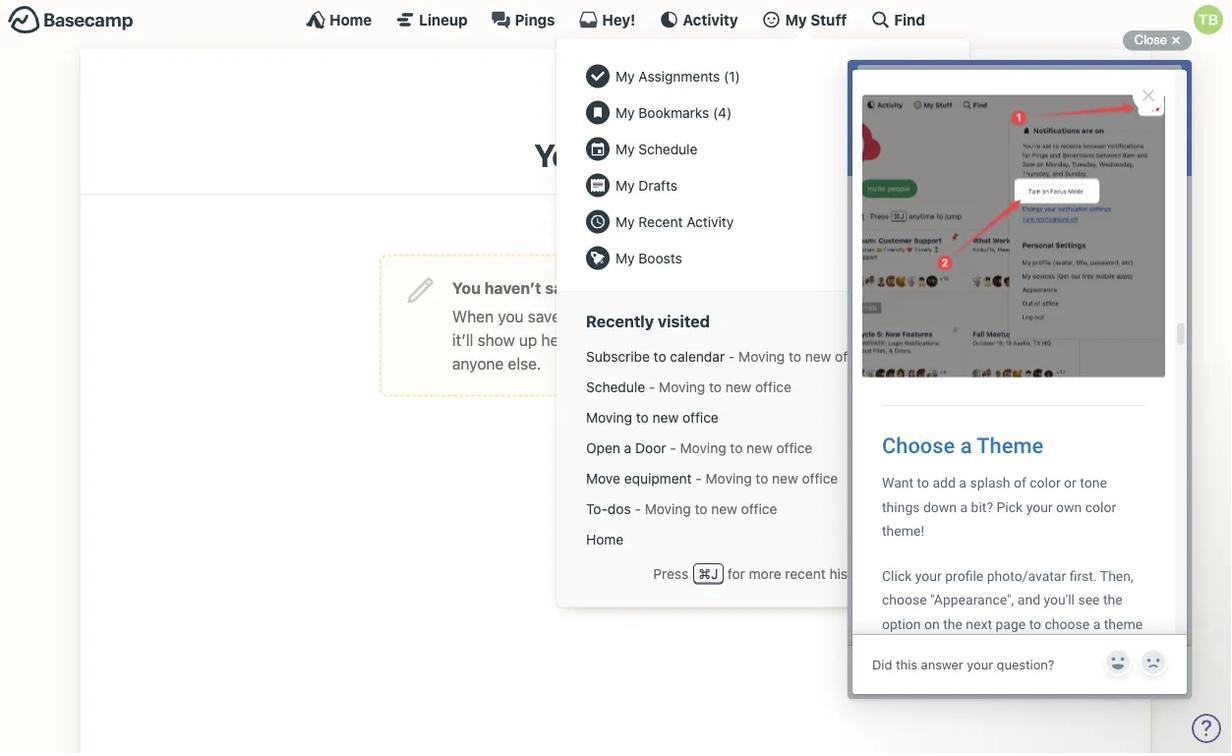 Task type: describe. For each thing, give the bounding box(es) containing it.
moving down equipment
[[645, 501, 692, 517]]

0 vertical spatial drafts
[[625, 278, 672, 297]]

home inside recently visited pages element
[[586, 531, 624, 548]]

close button
[[1123, 29, 1193, 52]]

my schedule link
[[577, 131, 951, 167]]

my boosts link
[[577, 240, 951, 277]]

to down draft,
[[789, 348, 802, 365]]

dos
[[608, 501, 631, 517]]

moving down as
[[739, 348, 785, 365]]

show
[[478, 331, 515, 349]]

my stuff button
[[762, 10, 848, 30]]

move equipment - moving to new office
[[586, 470, 839, 487]]

⌘
[[699, 566, 712, 582]]

0 vertical spatial home link
[[306, 10, 372, 30]]

my bookmarks (4)
[[616, 104, 732, 121]]

open
[[586, 440, 621, 456]]

lineup
[[419, 11, 468, 28]]

message
[[577, 307, 642, 326]]

my drafts link
[[577, 167, 951, 204]]

stuff
[[811, 11, 848, 28]]

to-dos - moving to new office
[[586, 501, 778, 517]]

document
[[664, 307, 737, 326]]

my recent activity
[[616, 214, 734, 230]]

close
[[1135, 32, 1168, 47]]

recently visited pages element
[[577, 342, 951, 555]]

your inside you haven't saved any drafts yet when you save a message or document as a draft, it'll show up here. your drafts aren't visible to anyone else.
[[582, 331, 614, 349]]

anyone
[[453, 354, 504, 373]]

you
[[498, 307, 524, 326]]

moving down 'open a door - moving to new office'
[[706, 470, 752, 487]]

⌘ j for more recent history
[[699, 566, 873, 582]]

to down recently visited
[[654, 348, 667, 365]]

find button
[[871, 10, 926, 30]]

subscribe to calendar - moving to new office
[[586, 348, 872, 365]]

0 vertical spatial your
[[535, 137, 601, 174]]

subscribe
[[586, 348, 650, 365]]

equipment
[[625, 470, 692, 487]]

0 horizontal spatial a
[[565, 307, 573, 326]]

to down subscribe to calendar - moving to new office
[[709, 379, 722, 395]]

pings
[[515, 11, 555, 28]]

moving down calendar
[[659, 379, 706, 395]]

schedule - moving to new office
[[586, 379, 792, 395]]

hey! button
[[579, 10, 636, 30]]

assignments
[[639, 68, 721, 84]]

lineup link
[[396, 10, 468, 30]]

calendar
[[671, 348, 725, 365]]

drafts for my drafts
[[639, 177, 678, 193]]

up
[[519, 331, 538, 349]]

it'll
[[453, 331, 474, 349]]

bookmarks
[[639, 104, 710, 121]]

my for my schedule
[[616, 141, 635, 157]]

as
[[741, 307, 757, 326]]

activity inside "link"
[[687, 214, 734, 230]]

history
[[830, 566, 873, 582]]

my boosts
[[616, 250, 683, 266]]

- right 'dos' in the bottom of the page
[[635, 501, 641, 517]]

- down 'open a door - moving to new office'
[[696, 470, 702, 487]]

door
[[636, 440, 667, 456]]

boosts
[[639, 250, 683, 266]]

moving up move equipment - moving to new office
[[680, 440, 727, 456]]

my for my recent activity
[[616, 214, 635, 230]]

(4)
[[713, 104, 732, 121]]

0 horizontal spatial home
[[330, 11, 372, 28]]

hey!
[[603, 11, 636, 28]]

for
[[728, 566, 746, 582]]

schedule inside my schedule link
[[639, 141, 698, 157]]

- up 'moving to new office'
[[649, 379, 656, 395]]

else.
[[508, 354, 542, 373]]



Task type: vqa. For each thing, say whether or not it's contained in the screenshot.
cross small image
yes



Task type: locate. For each thing, give the bounding box(es) containing it.
open a door - moving to new office
[[586, 440, 813, 456]]

my inside "link"
[[616, 214, 635, 230]]

schedule down my bookmarks (4) at top
[[639, 141, 698, 157]]

my up my drafts
[[616, 141, 635, 157]]

my stuff
[[786, 11, 848, 28]]

to down moving to new office link
[[756, 470, 769, 487]]

drafts
[[625, 278, 672, 297], [618, 331, 660, 349]]

my recent activity link
[[577, 204, 951, 240]]

new
[[806, 348, 832, 365], [726, 379, 752, 395], [653, 409, 679, 426], [747, 440, 773, 456], [773, 470, 799, 487], [712, 501, 738, 517]]

my drafts
[[616, 177, 678, 193]]

your
[[535, 137, 601, 174], [582, 331, 614, 349]]

my left recent
[[616, 214, 635, 230]]

drafts up my drafts
[[607, 137, 697, 174]]

to right visible
[[759, 331, 773, 349]]

recently
[[586, 312, 655, 331]]

a left the door
[[625, 440, 632, 456]]

to
[[759, 331, 773, 349], [654, 348, 667, 365], [789, 348, 802, 365], [709, 379, 722, 395], [637, 409, 649, 426], [731, 440, 743, 456], [756, 470, 769, 487], [695, 501, 708, 517]]

1 vertical spatial activity
[[687, 214, 734, 230]]

0 vertical spatial drafts
[[607, 137, 697, 174]]

- right the door
[[670, 440, 677, 456]]

1 horizontal spatial a
[[625, 440, 632, 456]]

recent
[[786, 566, 826, 582]]

to up the door
[[637, 409, 649, 426]]

activity
[[683, 11, 739, 28], [687, 214, 734, 230]]

1 vertical spatial your
[[582, 331, 614, 349]]

my for my boosts
[[616, 250, 635, 266]]

a right save
[[565, 307, 573, 326]]

moving
[[739, 348, 785, 365], [659, 379, 706, 395], [586, 409, 633, 426], [680, 440, 727, 456], [706, 470, 752, 487], [645, 501, 692, 517]]

activity up "(1)"
[[683, 11, 739, 28]]

more
[[749, 566, 782, 582]]

moving inside moving to new office link
[[586, 409, 633, 426]]

aren't
[[664, 331, 706, 349]]

home down the to-
[[586, 531, 624, 548]]

my
[[786, 11, 808, 28], [616, 68, 635, 84], [616, 104, 635, 121], [616, 141, 635, 157], [616, 177, 635, 193], [616, 214, 635, 230], [616, 250, 635, 266]]

drafts down my schedule
[[639, 177, 678, 193]]

office
[[836, 348, 872, 365], [756, 379, 792, 395], [683, 409, 719, 426], [777, 440, 813, 456], [802, 470, 839, 487], [742, 501, 778, 517]]

moving to new office
[[586, 409, 719, 426]]

moving to new office link
[[577, 403, 951, 433]]

1 vertical spatial schedule
[[586, 379, 646, 395]]

-
[[729, 348, 735, 365], [649, 379, 656, 395], [670, 440, 677, 456], [696, 470, 702, 487], [635, 501, 641, 517]]

activity right recent
[[687, 214, 734, 230]]

my left assignments
[[616, 68, 635, 84]]

my schedule
[[616, 141, 698, 157]]

haven't
[[485, 278, 542, 297]]

my for my bookmarks (4)
[[616, 104, 635, 121]]

my for my stuff
[[786, 11, 808, 28]]

you haven't saved any drafts yet when you save a message or document as a draft, it'll show up here. your drafts aren't visible to anyone else.
[[453, 278, 812, 373]]

a
[[565, 307, 573, 326], [761, 307, 769, 326], [625, 440, 632, 456]]

my left stuff
[[786, 11, 808, 28]]

1 vertical spatial tim burton image
[[584, 69, 647, 132]]

j
[[712, 566, 719, 582]]

my assignments (1)
[[616, 68, 741, 84]]

to-
[[586, 501, 608, 517]]

or
[[646, 307, 660, 326]]

switch accounts image
[[8, 5, 134, 35]]

drafts up or on the right top
[[625, 278, 672, 297]]

your down message
[[582, 331, 614, 349]]

tim burton image right close button
[[1195, 5, 1224, 34]]

home link left lineup link
[[306, 10, 372, 30]]

move
[[586, 470, 621, 487]]

save
[[528, 307, 561, 326]]

here.
[[542, 331, 578, 349]]

my up your drafts
[[616, 104, 635, 121]]

home
[[330, 11, 372, 28], [586, 531, 624, 548]]

pings button
[[492, 10, 555, 30]]

0 vertical spatial home
[[330, 11, 372, 28]]

2 horizontal spatial a
[[761, 307, 769, 326]]

1 vertical spatial home
[[586, 531, 624, 548]]

recent
[[639, 214, 683, 230]]

(1)
[[724, 68, 741, 84]]

tim burton image
[[1195, 5, 1224, 34], [584, 69, 647, 132]]

you
[[453, 278, 481, 297]]

my up any
[[616, 250, 635, 266]]

home link up more
[[577, 525, 951, 555]]

drafts down or on the right top
[[618, 331, 660, 349]]

1 horizontal spatial home
[[586, 531, 624, 548]]

saved
[[545, 278, 590, 297]]

drafts for your drafts
[[607, 137, 697, 174]]

1 horizontal spatial tim burton image
[[1195, 5, 1224, 34]]

1 vertical spatial drafts
[[618, 331, 660, 349]]

visible
[[710, 331, 755, 349]]

cross small image
[[1165, 29, 1189, 52], [1165, 29, 1189, 52]]

your left my schedule
[[535, 137, 601, 174]]

my for my drafts
[[616, 177, 635, 193]]

schedule
[[639, 141, 698, 157], [586, 379, 646, 395]]

main element
[[0, 0, 1232, 608]]

- right calendar
[[729, 348, 735, 365]]

any
[[594, 278, 622, 297]]

visited
[[658, 312, 710, 331]]

to down move equipment - moving to new office
[[695, 501, 708, 517]]

to inside you haven't saved any drafts yet when you save a message or document as a draft, it'll show up here. your drafts aren't visible to anyone else.
[[759, 331, 773, 349]]

schedule inside recently visited pages element
[[586, 379, 646, 395]]

find
[[895, 11, 926, 28]]

moving up open
[[586, 409, 633, 426]]

a inside recently visited pages element
[[625, 440, 632, 456]]

1 vertical spatial home link
[[577, 525, 951, 555]]

my for my assignments (1)
[[616, 68, 635, 84]]

0 vertical spatial schedule
[[639, 141, 698, 157]]

1 horizontal spatial home link
[[577, 525, 951, 555]]

drafts
[[607, 137, 697, 174], [639, 177, 678, 193]]

draft,
[[774, 307, 812, 326]]

press
[[654, 566, 689, 582]]

0 horizontal spatial tim burton image
[[584, 69, 647, 132]]

0 vertical spatial activity
[[683, 11, 739, 28]]

recently visited
[[586, 312, 710, 331]]

to up move equipment - moving to new office
[[731, 440, 743, 456]]

my inside popup button
[[786, 11, 808, 28]]

a right as
[[761, 307, 769, 326]]

drafts inside my stuff 'element'
[[639, 177, 678, 193]]

0 horizontal spatial home link
[[306, 10, 372, 30]]

home link
[[306, 10, 372, 30], [577, 525, 951, 555]]

my stuff element
[[577, 58, 951, 277]]

0 vertical spatial tim burton image
[[1195, 5, 1224, 34]]

yet
[[675, 278, 699, 297]]

when
[[453, 307, 494, 326]]

my down your drafts
[[616, 177, 635, 193]]

your drafts
[[535, 137, 697, 174]]

schedule down subscribe
[[586, 379, 646, 395]]

activity link
[[660, 10, 739, 30]]

tim burton image up your drafts
[[584, 69, 647, 132]]

home left lineup link
[[330, 11, 372, 28]]

1 vertical spatial drafts
[[639, 177, 678, 193]]



